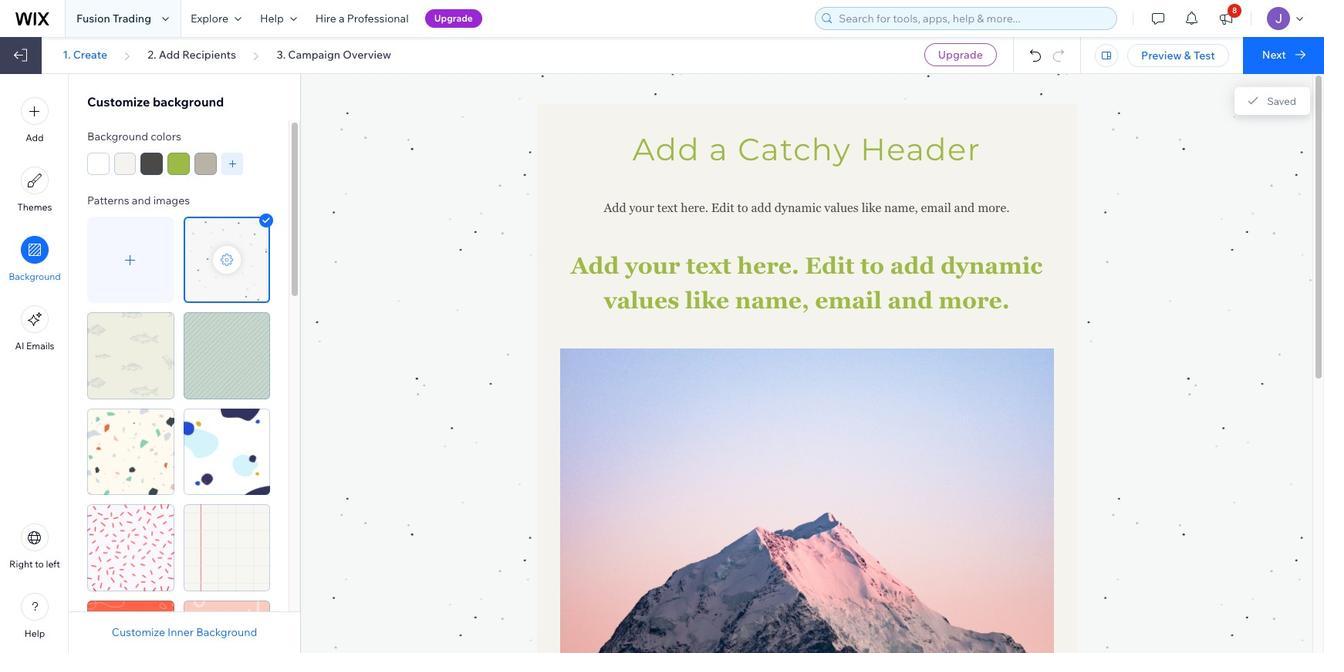 Task type: vqa. For each thing, say whether or not it's contained in the screenshot.
Hire a Professional 'link'
yes



Task type: describe. For each thing, give the bounding box(es) containing it.
values inside add your text here. edit to add dynamic values like name, email and more.
[[604, 287, 680, 314]]

patterns and images
[[87, 194, 190, 207]]

ai
[[15, 340, 24, 352]]

email inside add your text here. edit to add dynamic values like name, email and more.
[[815, 287, 882, 314]]

3. campaign overview link
[[277, 48, 391, 62]]

customize for customize background
[[87, 94, 150, 110]]

upgrade for the bottom upgrade button
[[939, 48, 983, 62]]

customize for customize inner background
[[112, 626, 165, 640]]

dynamic inside add your text here. edit to add dynamic values like name, email and more.
[[941, 252, 1043, 279]]

a for catchy
[[709, 130, 729, 168]]

emails
[[26, 340, 54, 352]]

1. create link
[[63, 48, 107, 62]]

background button
[[9, 236, 61, 283]]

recipients
[[182, 48, 236, 62]]

customize background
[[87, 94, 224, 110]]

0 vertical spatial text
[[657, 201, 678, 215]]

like inside add your text here. edit to add dynamic values like name, email and more.
[[685, 287, 730, 314]]

8
[[1233, 5, 1238, 15]]

edit inside add your text here. edit to add dynamic values like name, email and more.
[[805, 252, 855, 279]]

add button
[[21, 97, 49, 144]]

fusion
[[76, 12, 110, 25]]

left
[[46, 559, 60, 570]]

0 vertical spatial to
[[738, 201, 749, 215]]

hire a professional
[[316, 12, 409, 25]]

0 horizontal spatial dynamic
[[775, 201, 822, 215]]

1.
[[63, 48, 71, 62]]

2 horizontal spatial to
[[861, 252, 885, 279]]

professional
[[347, 12, 409, 25]]

right
[[9, 559, 33, 570]]

0 horizontal spatial help button
[[21, 594, 49, 640]]

trading
[[113, 12, 151, 25]]

0 horizontal spatial upgrade button
[[425, 9, 482, 28]]

0 vertical spatial add your text here. edit to add dynamic values like name, email and more.
[[604, 201, 1010, 215]]

campaign
[[288, 48, 340, 62]]

catchy
[[738, 130, 852, 168]]

preview & test button
[[1128, 44, 1230, 67]]

1 horizontal spatial like
[[862, 201, 882, 215]]

1 vertical spatial help
[[25, 628, 45, 640]]

0 horizontal spatial and
[[132, 194, 151, 207]]

ai emails button
[[15, 306, 54, 352]]

themes
[[17, 201, 52, 213]]

1 vertical spatial name,
[[735, 287, 810, 314]]

8 button
[[1210, 0, 1244, 37]]

overview
[[343, 48, 391, 62]]

1 horizontal spatial email
[[921, 201, 952, 215]]

&
[[1185, 49, 1192, 63]]

next button
[[1243, 37, 1325, 74]]

customize inner background
[[112, 626, 257, 640]]

a for professional
[[339, 12, 345, 25]]



Task type: locate. For each thing, give the bounding box(es) containing it.
0 horizontal spatial to
[[35, 559, 44, 570]]

background for background colors
[[87, 130, 148, 144]]

edit
[[712, 201, 735, 215], [805, 252, 855, 279]]

1 vertical spatial your
[[625, 252, 681, 279]]

here.
[[681, 201, 709, 215], [738, 252, 800, 279]]

1 horizontal spatial here.
[[738, 252, 800, 279]]

upgrade down search for tools, apps, help & more... field at the top
[[939, 48, 983, 62]]

create
[[73, 48, 107, 62]]

customize
[[87, 94, 150, 110], [112, 626, 165, 640]]

upgrade for upgrade button to the left
[[434, 12, 473, 24]]

customize inner background button
[[112, 626, 257, 640]]

images
[[153, 194, 190, 207]]

a
[[339, 12, 345, 25], [709, 130, 729, 168]]

0 vertical spatial background
[[87, 130, 148, 144]]

1 horizontal spatial background
[[87, 130, 148, 144]]

add inside button
[[26, 132, 44, 144]]

add your text here. edit to add dynamic values like name, email and more.
[[604, 201, 1010, 215], [571, 252, 1049, 314]]

hire a professional link
[[306, 0, 418, 37]]

0 horizontal spatial upgrade
[[434, 12, 473, 24]]

1 horizontal spatial values
[[825, 201, 859, 215]]

1 vertical spatial background
[[9, 271, 61, 283]]

1 vertical spatial dynamic
[[941, 252, 1043, 279]]

0 horizontal spatial add
[[752, 201, 772, 215]]

0 vertical spatial add
[[752, 201, 772, 215]]

preview & test
[[1142, 49, 1216, 63]]

like
[[862, 201, 882, 215], [685, 287, 730, 314]]

1 horizontal spatial to
[[738, 201, 749, 215]]

1 vertical spatial upgrade
[[939, 48, 983, 62]]

background for background
[[9, 271, 61, 283]]

upgrade button right professional
[[425, 9, 482, 28]]

email
[[921, 201, 952, 215], [815, 287, 882, 314]]

1 vertical spatial help button
[[21, 594, 49, 640]]

1 horizontal spatial upgrade
[[939, 48, 983, 62]]

1 vertical spatial to
[[861, 252, 885, 279]]

0 vertical spatial upgrade
[[434, 12, 473, 24]]

0 vertical spatial like
[[862, 201, 882, 215]]

to inside button
[[35, 559, 44, 570]]

right to left button
[[9, 524, 60, 570]]

right to left
[[9, 559, 60, 570]]

1 vertical spatial like
[[685, 287, 730, 314]]

ai emails
[[15, 340, 54, 352]]

header
[[861, 130, 981, 168]]

text
[[657, 201, 678, 215], [686, 252, 732, 279]]

1 horizontal spatial dynamic
[[941, 252, 1043, 279]]

0 vertical spatial dynamic
[[775, 201, 822, 215]]

test
[[1194, 49, 1216, 63]]

1 horizontal spatial upgrade button
[[925, 43, 997, 66]]

2. add recipients link
[[148, 48, 236, 62]]

inner
[[168, 626, 194, 640]]

background up ai emails button
[[9, 271, 61, 283]]

themes button
[[17, 167, 52, 213]]

your
[[629, 201, 654, 215], [625, 252, 681, 279]]

explore
[[191, 12, 228, 25]]

to
[[738, 201, 749, 215], [861, 252, 885, 279], [35, 559, 44, 570]]

0 vertical spatial here.
[[681, 201, 709, 215]]

0 horizontal spatial edit
[[712, 201, 735, 215]]

add
[[752, 201, 772, 215], [891, 252, 935, 279]]

name,
[[885, 201, 918, 215], [735, 287, 810, 314]]

2. add recipients
[[148, 48, 236, 62]]

0 horizontal spatial help
[[25, 628, 45, 640]]

0 vertical spatial email
[[921, 201, 952, 215]]

1 vertical spatial a
[[709, 130, 729, 168]]

upgrade right professional
[[434, 12, 473, 24]]

Search for tools, apps, help & more... field
[[834, 8, 1112, 29]]

customize up background colors
[[87, 94, 150, 110]]

help button
[[251, 0, 306, 37], [21, 594, 49, 640]]

1 horizontal spatial help button
[[251, 0, 306, 37]]

0 horizontal spatial values
[[604, 287, 680, 314]]

2 horizontal spatial and
[[955, 201, 975, 215]]

1 horizontal spatial help
[[260, 12, 284, 25]]

add
[[159, 48, 180, 62], [633, 130, 700, 168], [26, 132, 44, 144], [604, 201, 627, 215], [571, 252, 619, 279]]

0 vertical spatial upgrade button
[[425, 9, 482, 28]]

1 vertical spatial values
[[604, 287, 680, 314]]

0 horizontal spatial a
[[339, 12, 345, 25]]

upgrade
[[434, 12, 473, 24], [939, 48, 983, 62]]

0 vertical spatial a
[[339, 12, 345, 25]]

upgrade button down search for tools, apps, help & more... field at the top
[[925, 43, 997, 66]]

0 vertical spatial help
[[260, 12, 284, 25]]

colors
[[151, 130, 181, 144]]

2 vertical spatial to
[[35, 559, 44, 570]]

1 vertical spatial more.
[[939, 287, 1010, 314]]

preview
[[1142, 49, 1182, 63]]

1 vertical spatial email
[[815, 287, 882, 314]]

2 horizontal spatial background
[[196, 626, 257, 640]]

1 horizontal spatial text
[[686, 252, 732, 279]]

patterns
[[87, 194, 129, 207]]

help down right to left
[[25, 628, 45, 640]]

0 horizontal spatial background
[[9, 271, 61, 283]]

0 vertical spatial more.
[[978, 201, 1010, 215]]

1 vertical spatial upgrade button
[[925, 43, 997, 66]]

2 vertical spatial background
[[196, 626, 257, 640]]

0 horizontal spatial email
[[815, 287, 882, 314]]

saved
[[1268, 95, 1297, 107]]

0 horizontal spatial text
[[657, 201, 678, 215]]

1 vertical spatial add
[[891, 252, 935, 279]]

values
[[825, 201, 859, 215], [604, 287, 680, 314]]

2.
[[148, 48, 156, 62]]

a left catchy
[[709, 130, 729, 168]]

1 vertical spatial text
[[686, 252, 732, 279]]

1 horizontal spatial edit
[[805, 252, 855, 279]]

0 vertical spatial help button
[[251, 0, 306, 37]]

0 horizontal spatial like
[[685, 287, 730, 314]]

1 vertical spatial customize
[[112, 626, 165, 640]]

help button up 3.
[[251, 0, 306, 37]]

1 vertical spatial edit
[[805, 252, 855, 279]]

a right the hire
[[339, 12, 345, 25]]

help up 3.
[[260, 12, 284, 25]]

background right inner
[[196, 626, 257, 640]]

1 horizontal spatial add
[[891, 252, 935, 279]]

0 horizontal spatial name,
[[735, 287, 810, 314]]

here. inside add your text here. edit to add dynamic values like name, email and more.
[[738, 252, 800, 279]]

add a catchy header
[[633, 130, 981, 168]]

background
[[87, 130, 148, 144], [9, 271, 61, 283], [196, 626, 257, 640]]

3.
[[277, 48, 286, 62]]

more.
[[978, 201, 1010, 215], [939, 287, 1010, 314]]

0 vertical spatial customize
[[87, 94, 150, 110]]

help
[[260, 12, 284, 25], [25, 628, 45, 640]]

1 vertical spatial add your text here. edit to add dynamic values like name, email and more.
[[571, 252, 1049, 314]]

0 vertical spatial name,
[[885, 201, 918, 215]]

0 vertical spatial your
[[629, 201, 654, 215]]

dynamic
[[775, 201, 822, 215], [941, 252, 1043, 279]]

hire
[[316, 12, 336, 25]]

1. create
[[63, 48, 107, 62]]

1 vertical spatial here.
[[738, 252, 800, 279]]

1 horizontal spatial a
[[709, 130, 729, 168]]

fusion trading
[[76, 12, 151, 25]]

add inside add your text here. edit to add dynamic values like name, email and more.
[[891, 252, 935, 279]]

background
[[153, 94, 224, 110]]

customize left inner
[[112, 626, 165, 640]]

and
[[132, 194, 151, 207], [955, 201, 975, 215], [888, 287, 933, 314]]

0 vertical spatial values
[[825, 201, 859, 215]]

0 horizontal spatial here.
[[681, 201, 709, 215]]

upgrade button
[[425, 9, 482, 28], [925, 43, 997, 66]]

background colors
[[87, 130, 181, 144]]

0 vertical spatial edit
[[712, 201, 735, 215]]

background left colors
[[87, 130, 148, 144]]

1 horizontal spatial name,
[[885, 201, 918, 215]]

3. campaign overview
[[277, 48, 391, 62]]

1 horizontal spatial and
[[888, 287, 933, 314]]

help button down right to left
[[21, 594, 49, 640]]

next
[[1263, 48, 1287, 62]]



